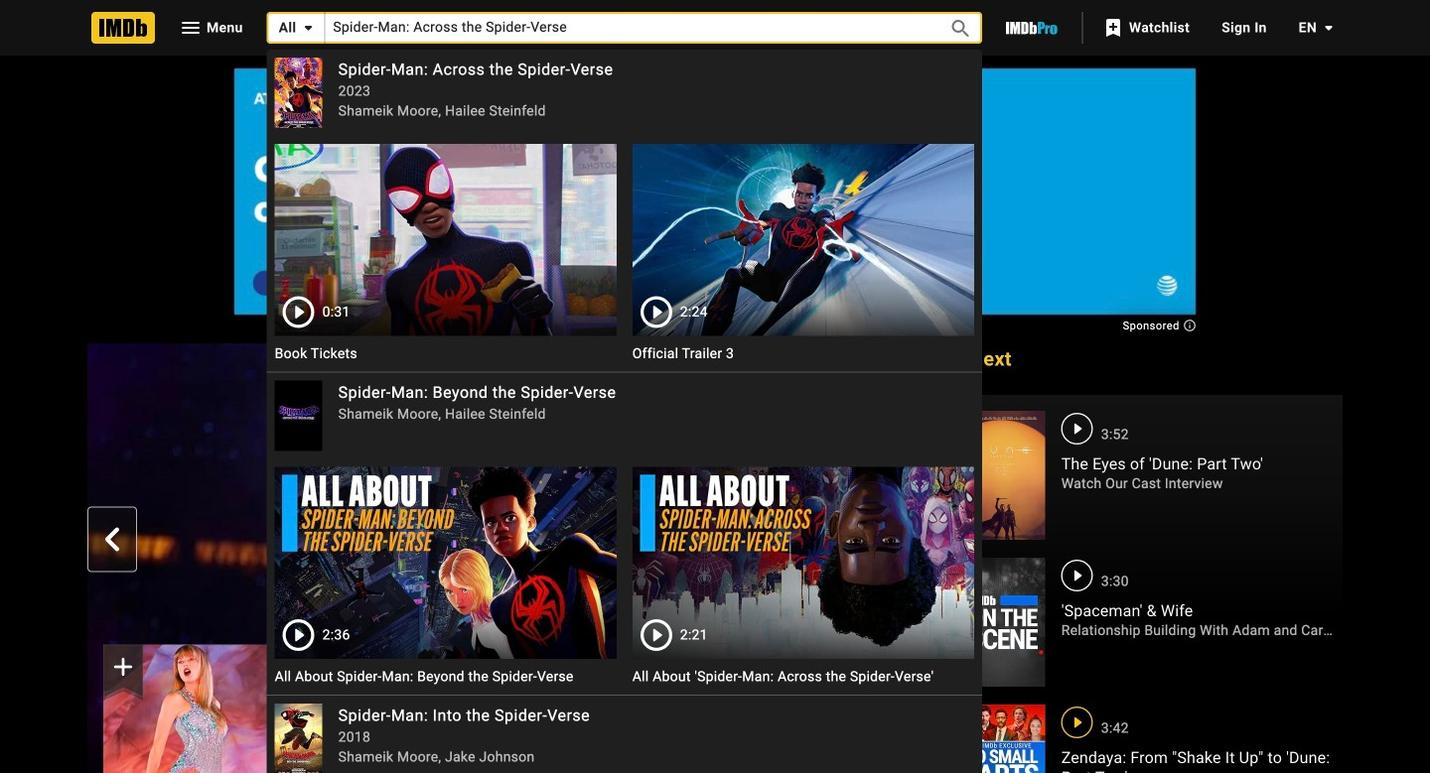 Task type: locate. For each thing, give the bounding box(es) containing it.
taylor swift: the eras tour image
[[103, 645, 267, 774], [103, 645, 267, 774]]

menu image
[[179, 16, 203, 40]]

spider-man: across the spider-verse image
[[275, 58, 322, 128]]

list box
[[267, 50, 982, 774]]

None search field
[[267, 12, 982, 774]]

submit search image
[[949, 17, 973, 41]]

spider-man: into the spider-verse image
[[275, 704, 322, 774]]

home image
[[91, 12, 155, 44]]

Search IMDb text field
[[325, 12, 927, 43]]

all about 'spider-man: across the spider-verse' image
[[632, 467, 974, 660]]

dune: part two image
[[958, 411, 1046, 541]]

sponsored content section
[[233, 68, 1197, 330]]

0 horizontal spatial arrow drop down image
[[296, 16, 320, 40]]

None field
[[267, 12, 982, 774]]

imdb exclusive #181: zendaya image
[[958, 705, 1046, 774]]

1 horizontal spatial arrow drop down image
[[1317, 16, 1341, 40]]

group
[[275, 144, 617, 336], [632, 144, 974, 336], [87, 343, 931, 774], [275, 467, 617, 660], [632, 467, 974, 660], [103, 645, 267, 774]]

chevron right inline image
[[894, 528, 917, 551]]

arrow drop down image
[[296, 16, 320, 40], [1317, 16, 1341, 40]]

watchlist image
[[1101, 16, 1125, 40]]

spider-man: beyond the spider-verse image
[[275, 381, 322, 452]]



Task type: vqa. For each thing, say whether or not it's contained in the screenshot.
Spider-Man: Beyond the Spider-Verse image at the left
yes



Task type: describe. For each thing, give the bounding box(es) containing it.
'the eras tour' hits disney+ with 4 new songs image
[[87, 343, 931, 774]]

2 arrow drop down image from the left
[[1317, 16, 1341, 40]]

all about spider-man: beyond the spider-verse image
[[275, 467, 617, 660]]

book tickets image
[[275, 144, 617, 336]]

official trailer 3 image
[[632, 144, 974, 336]]

chevron left inline image
[[100, 528, 124, 551]]

spaceman image
[[958, 558, 1046, 688]]

1 arrow drop down image from the left
[[296, 16, 320, 40]]



